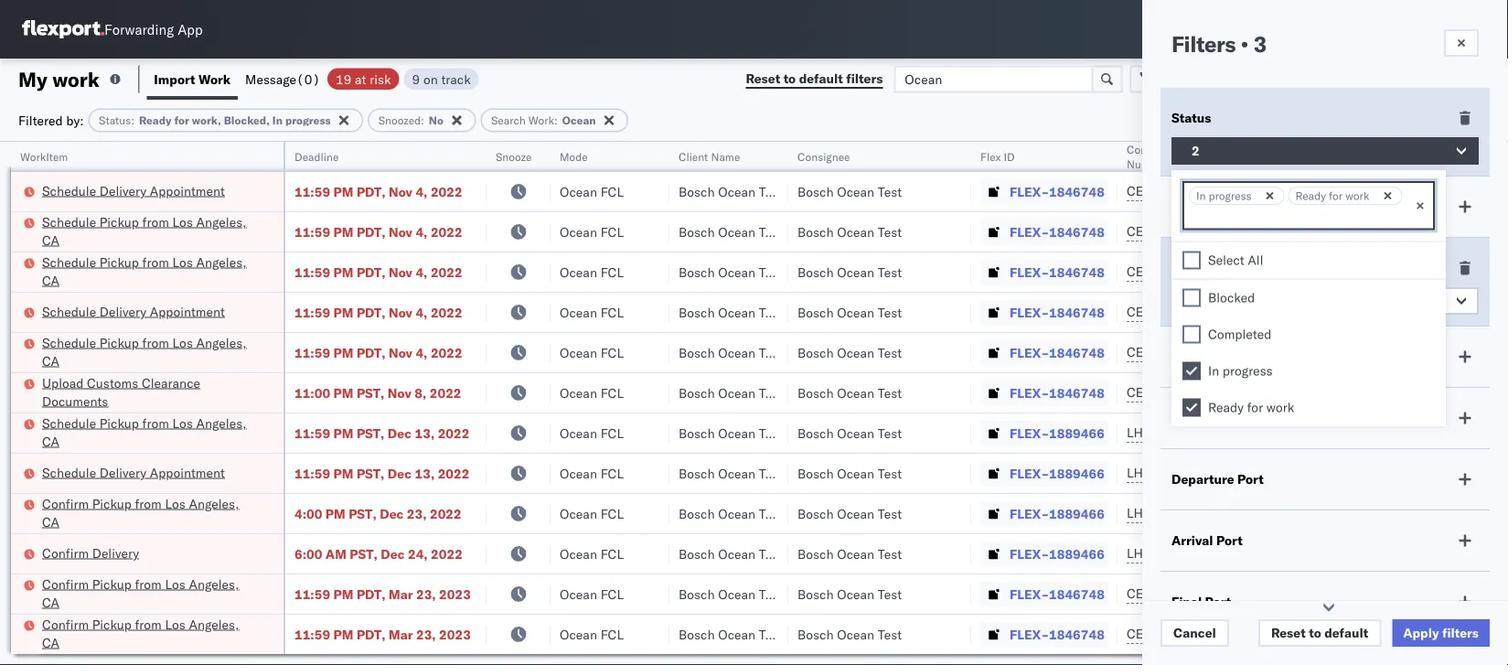 Task type: describe. For each thing, give the bounding box(es) containing it.
snoozed for snoozed
[[1172, 260, 1224, 276]]

8 ocean fcl from the top
[[560, 465, 624, 481]]

6 flex- from the top
[[1010, 385, 1050, 401]]

upload
[[42, 375, 84, 391]]

2 confirm pickup from los angeles, ca button from the top
[[42, 575, 260, 614]]

7 flex- from the top
[[1010, 425, 1050, 441]]

hlxu8034992 for upload customs clearance documents link at the bottom left of the page
[[1322, 384, 1411, 400]]

3 lhuu7894563, from the top
[[1127, 505, 1222, 521]]

status : ready for work, blocked, in progress
[[99, 113, 331, 127]]

4 fcl from the top
[[601, 304, 624, 320]]

work for import
[[199, 71, 231, 87]]

1 schedule delivery appointment from the top
[[42, 183, 225, 199]]

1 pdt, from the top
[[357, 183, 386, 199]]

6 test123456 from the top
[[1246, 586, 1323, 602]]

1 horizontal spatial ready for work
[[1296, 189, 1370, 203]]

status for status
[[1172, 110, 1212, 126]]

am
[[326, 546, 347, 562]]

os button
[[1445, 8, 1487, 50]]

1 flex- from the top
[[1010, 183, 1050, 199]]

4, for 2nd "schedule pickup from los angeles, ca" link from the bottom
[[416, 345, 428, 361]]

1 1889466 from the top
[[1050, 425, 1105, 441]]

0 vertical spatial progress
[[285, 113, 331, 127]]

ca for third confirm pickup from los angeles, ca button from the top of the page
[[42, 635, 59, 651]]

: for snoozed
[[421, 113, 424, 127]]

flexport. image
[[22, 20, 104, 38]]

1 horizontal spatial mode
[[1172, 349, 1206, 365]]

test123456 for first the schedule delivery appointment link from the top of the page
[[1246, 183, 1323, 199]]

1 lhuu7894563, uetu5238478 from the top
[[1127, 425, 1314, 441]]

ceau7522281, hlxu6269489, hlxu8034992 for second confirm pickup from los angeles, ca button from the bottom of the page
[[1127, 586, 1411, 602]]

9 ocean fcl from the top
[[560, 506, 624, 522]]

2
[[1192, 143, 1200, 159]]

1 vertical spatial client name
[[1172, 410, 1248, 426]]

5 fcl from the top
[[601, 345, 624, 361]]

1 ocean fcl from the top
[[560, 183, 624, 199]]

1 confirm pickup from los angeles, ca button from the top
[[42, 495, 260, 533]]

ceau7522281, hlxu6269489, hlxu8034992 for third schedule pickup from los angeles, ca button from the bottom of the page
[[1127, 264, 1411, 280]]

1 horizontal spatial client
[[1172, 410, 1209, 426]]

hlxu8034992 for first the schedule delivery appointment link from the top of the page
[[1322, 183, 1411, 199]]

ca for third schedule pickup from los angeles, ca button
[[42, 353, 59, 369]]

blocked
[[1209, 290, 1256, 306]]

search work : ocean
[[491, 113, 596, 127]]

pst, up 4:00 pm pst, dec 23, 2022
[[357, 465, 385, 481]]

select
[[1209, 252, 1245, 268]]

6 flex-1846748 from the top
[[1010, 385, 1105, 401]]

3 flex-1889466 from the top
[[1010, 506, 1105, 522]]

7 test123456 from the top
[[1246, 626, 1323, 642]]

3 schedule pickup from los angeles, ca link from the top
[[42, 334, 260, 370]]

3 : from the left
[[555, 113, 558, 127]]

11:59 pm pdt, nov 4, 2022 for 4th "schedule pickup from los angeles, ca" link from the bottom of the page
[[295, 224, 463, 240]]

nov for 2nd "schedule pickup from los angeles, ca" link from the top
[[389, 264, 413, 280]]

5 11:59 from the top
[[295, 345, 330, 361]]

11 fcl from the top
[[601, 586, 624, 602]]

forwarding
[[104, 21, 174, 38]]

arrival
[[1172, 533, 1214, 549]]

3 ocean fcl from the top
[[560, 264, 624, 280]]

Search Shipments (/) text field
[[1158, 16, 1335, 43]]

numbers for container numbers
[[1127, 157, 1173, 171]]

batch action
[[1407, 71, 1486, 87]]

no inside button
[[1192, 293, 1209, 309]]

7 flex-1846748 from the top
[[1010, 586, 1105, 602]]

6 hlxu6269489, from the top
[[1225, 384, 1318, 400]]

filters • 3
[[1172, 30, 1267, 58]]

confirm pickup from los angeles, ca for second confirm pickup from los angeles, ca button from the bottom of the page
[[42, 576, 239, 610]]

upload customs clearance documents
[[42, 375, 200, 409]]

los for 4th schedule pickup from los angeles, ca button from the bottom of the page
[[172, 214, 193, 230]]

11:00 pm pst, nov 8, 2022
[[295, 385, 462, 401]]

0 vertical spatial risk
[[370, 71, 391, 87]]

6:00 am pst, dec 24, 2022
[[295, 546, 463, 562]]

4 schedule pickup from los angeles, ca link from the top
[[42, 414, 260, 451]]

2 lhuu7894563, from the top
[[1127, 465, 1222, 481]]

9
[[412, 71, 420, 87]]

deadline button
[[285, 145, 469, 164]]

my
[[18, 66, 47, 92]]

1 horizontal spatial work
[[1267, 399, 1295, 415]]

consignee
[[798, 150, 851, 163]]

gaura for schedule pickup from los angeles, ca
[[1475, 224, 1509, 240]]

ready inside list box
[[1209, 399, 1244, 415]]

4 hlxu6269489, from the top
[[1225, 304, 1318, 320]]

9 on track
[[412, 71, 471, 87]]

0 vertical spatial 23,
[[407, 506, 427, 522]]

delivery for 6:00 am pst, dec 24, 2022
[[92, 545, 139, 561]]

cancel
[[1174, 625, 1217, 641]]

3 ceau7522281, from the top
[[1127, 264, 1221, 280]]

5 flex-1846748 from the top
[[1010, 345, 1105, 361]]

1 confirm from the top
[[42, 495, 89, 512]]

1 lhuu7894563, from the top
[[1127, 425, 1222, 441]]

dec left 24,
[[381, 546, 405, 562]]

1846748 for third schedule pickup from los angeles, ca button from the bottom of the page
[[1050, 264, 1105, 280]]

3 flex- from the top
[[1010, 264, 1050, 280]]

4 4, from the top
[[416, 304, 428, 320]]

no button
[[1172, 287, 1480, 315]]

10 fcl from the top
[[601, 546, 624, 562]]

resize handle column header for container numbers
[[1215, 142, 1237, 665]]

12 ocean fcl from the top
[[560, 626, 624, 642]]

4:00
[[295, 506, 322, 522]]

4 ceau7522281, from the top
[[1127, 304, 1221, 320]]

9 flex- from the top
[[1010, 506, 1050, 522]]

port for departure port
[[1238, 471, 1264, 487]]

action
[[1446, 71, 1486, 87]]

1 horizontal spatial name
[[1212, 410, 1248, 426]]

on
[[424, 71, 438, 87]]

ca for second confirm pickup from los angeles, ca button from the bottom of the page
[[42, 594, 59, 610]]

3 pdt, from the top
[[357, 264, 386, 280]]

client inside button
[[679, 150, 709, 163]]

19
[[336, 71, 352, 87]]

apply
[[1404, 625, 1440, 641]]

at
[[355, 71, 367, 87]]

batch action button
[[1379, 65, 1498, 93]]

id
[[1004, 150, 1015, 163]]

4 flex- from the top
[[1010, 304, 1050, 320]]

8 flex-1846748 from the top
[[1010, 626, 1105, 642]]

2 11:59 from the top
[[295, 224, 330, 240]]

ca for first confirm pickup from los angeles, ca button from the top of the page
[[42, 514, 59, 530]]

3 confirm from the top
[[42, 576, 89, 592]]

resize handle column header for workitem
[[262, 142, 284, 665]]

message
[[245, 71, 296, 87]]

customs
[[87, 375, 138, 391]]

(0)
[[296, 71, 320, 87]]

3 11:59 from the top
[[295, 264, 330, 280]]

deadline
[[295, 150, 339, 163]]

2 horizontal spatial work
[[1346, 189, 1370, 203]]

1 vertical spatial 23,
[[416, 586, 436, 602]]

by:
[[66, 112, 84, 128]]

0 vertical spatial filters
[[847, 70, 883, 86]]

at risk
[[1172, 199, 1213, 215]]

1 schedule pickup from los angeles, ca button from the top
[[42, 213, 260, 251]]

10 ocean fcl from the top
[[560, 546, 624, 562]]

gaura for schedule delivery appointment
[[1475, 183, 1509, 199]]

4 lhuu7894563, uetu5238478 from the top
[[1127, 545, 1314, 561]]

resize handle column header for mode
[[648, 142, 670, 665]]

flex
[[981, 150, 1001, 163]]

11:00
[[295, 385, 330, 401]]

final
[[1172, 594, 1203, 610]]

exception
[[1223, 71, 1283, 87]]

status for status : ready for work, blocked, in progress
[[99, 113, 131, 127]]

Search Work text field
[[894, 65, 1094, 93]]

resize handle column header for deadline
[[465, 142, 487, 665]]

7 11:59 from the top
[[295, 465, 330, 481]]

workitem
[[20, 150, 68, 163]]

completed
[[1209, 326, 1272, 342]]

actions
[[1454, 150, 1492, 163]]

4:00 pm pst, dec 23, 2022
[[295, 506, 462, 522]]

flex id button
[[972, 145, 1100, 164]]

apply filters
[[1404, 625, 1480, 641]]

select all
[[1209, 252, 1264, 268]]

5 ocean fcl from the top
[[560, 345, 624, 361]]

pst, for upload customs clearance documents
[[357, 385, 385, 401]]

2 hlxu6269489, from the top
[[1225, 223, 1318, 239]]

confirm delivery
[[42, 545, 139, 561]]

2 uetu5238478 from the top
[[1225, 465, 1314, 481]]

2 lhuu7894563, uetu5238478 from the top
[[1127, 465, 1314, 481]]

4 1889466 from the top
[[1050, 546, 1105, 562]]

abcdefg78456546 for confirm pickup from los angeles, ca
[[1246, 506, 1369, 522]]

4 confirm from the top
[[42, 616, 89, 632]]

11:59 pm pdt, mar 23, 2023 for third confirm pickup from los angeles, ca button from the top of the page
[[295, 626, 471, 642]]

2 pdt, from the top
[[357, 224, 386, 240]]

3 lhuu7894563, uetu5238478 from the top
[[1127, 505, 1314, 521]]

0 horizontal spatial in
[[273, 113, 283, 127]]

port for arrival port
[[1217, 533, 1243, 549]]

1 uetu5238478 from the top
[[1225, 425, 1314, 441]]

client name button
[[670, 145, 770, 164]]

2 11:59 pm pst, dec 13, 2022 from the top
[[295, 465, 470, 481]]

filtered
[[18, 112, 63, 128]]

batch
[[1407, 71, 1443, 87]]

forwarding app link
[[22, 20, 203, 38]]

0 horizontal spatial for
[[174, 113, 189, 127]]

schedule delivery appointment for 11:59 pm pst, dec 13, 2022
[[42, 464, 225, 480]]

my work
[[18, 66, 100, 92]]

delivery for 11:59 pm pdt, nov 4, 2022
[[100, 303, 147, 319]]

confirm pickup from los angeles, ca link for third confirm pickup from los angeles, ca button from the top of the page
[[42, 615, 260, 652]]

mar for third confirm pickup from los angeles, ca button from the top of the page
[[389, 626, 413, 642]]

upload customs clearance documents button
[[42, 374, 260, 412]]

8 fcl from the top
[[601, 465, 624, 481]]

reset to default button
[[1259, 619, 1382, 647]]

workitem button
[[11, 145, 265, 164]]

11:59 pm pdt, nov 4, 2022 for 2nd "schedule pickup from los angeles, ca" link from the top
[[295, 264, 463, 280]]

hlxu8034992 for 4th "schedule pickup from los angeles, ca" link from the bottom of the page
[[1322, 223, 1411, 239]]

departure
[[1172, 471, 1235, 487]]

11 ocean fcl from the top
[[560, 586, 624, 602]]

8 ceau7522281, from the top
[[1127, 626, 1221, 642]]

1 flex-1846748 from the top
[[1010, 183, 1105, 199]]

schedule delivery appointment for 11:59 pm pdt, nov 4, 2022
[[42, 303, 225, 319]]

4 ceau7522281, hlxu6269489, hlxu8034992 from the top
[[1127, 304, 1411, 320]]

4 11:59 from the top
[[295, 304, 330, 320]]

nov for upload customs clearance documents link at the bottom left of the page
[[388, 385, 412, 401]]

3
[[1254, 30, 1267, 58]]

2 1889466 from the top
[[1050, 465, 1105, 481]]

5 pdt, from the top
[[357, 345, 386, 361]]

2 button
[[1172, 137, 1480, 165]]

2 schedule from the top
[[42, 214, 96, 230]]

test123456 for 4th "schedule pickup from los angeles, ca" link from the bottom of the page
[[1246, 224, 1323, 240]]

flex id
[[981, 150, 1015, 163]]

los for third schedule pickup from los angeles, ca button
[[172, 334, 193, 350]]

for inside list box
[[1248, 399, 1264, 415]]

container numbers button
[[1118, 138, 1219, 171]]

6 schedule from the top
[[42, 415, 96, 431]]

cancel button
[[1161, 619, 1230, 647]]

work,
[[192, 113, 221, 127]]

8 hlxu6269489, from the top
[[1225, 626, 1318, 642]]

: for status
[[131, 113, 134, 127]]

7 hlxu6269489, from the top
[[1225, 586, 1318, 602]]

los for third schedule pickup from los angeles, ca button from the bottom of the page
[[172, 254, 193, 270]]

resize handle column header for consignee
[[950, 142, 972, 665]]

1 vertical spatial ready
[[1296, 189, 1327, 203]]

final port
[[1172, 594, 1232, 610]]

ceau7522281, hlxu6269489, hlxu8034992 for third schedule pickup from los angeles, ca button
[[1127, 344, 1411, 360]]

4 1846748 from the top
[[1050, 304, 1105, 320]]

schedule pickup from los angeles, ca for 2nd "schedule pickup from los angeles, ca" link from the top
[[42, 254, 247, 288]]

11:59 pm pdt, nov 4, 2022 for 2nd "schedule pickup from los angeles, ca" link from the bottom
[[295, 345, 463, 361]]

app
[[178, 21, 203, 38]]

1 vertical spatial progress
[[1209, 189, 1252, 203]]

documents
[[42, 393, 108, 409]]

ceau7522281, hlxu6269489, hlxu8034992 for upload customs clearance documents button
[[1127, 384, 1411, 400]]

appointment for 11:59 pm pdt, nov 4, 2022
[[150, 303, 225, 319]]

schedule delivery appointment link for 11:59 pm pdt, nov 4, 2022
[[42, 302, 225, 321]]

7 ceau7522281, from the top
[[1127, 586, 1221, 602]]

in progress inside list box
[[1209, 363, 1273, 379]]

filtered by:
[[18, 112, 84, 128]]

12 flex- from the top
[[1010, 626, 1050, 642]]

blocked,
[[224, 113, 270, 127]]

2 ocean fcl from the top
[[560, 224, 624, 240]]

2 flex-1846748 from the top
[[1010, 224, 1105, 240]]

1 schedule pickup from los angeles, ca link from the top
[[42, 213, 260, 249]]

5 schedule from the top
[[42, 334, 96, 350]]

6:00
[[295, 546, 322, 562]]

los for third confirm pickup from los angeles, ca button from the top of the page
[[165, 616, 186, 632]]

confirm pickup from los angeles, ca link for second confirm pickup from los angeles, ca button from the bottom of the page
[[42, 575, 260, 612]]

name inside button
[[711, 150, 741, 163]]

4, for 2nd "schedule pickup from los angeles, ca" link from the top
[[416, 264, 428, 280]]

1 flex-1889466 from the top
[[1010, 425, 1105, 441]]

at
[[1172, 199, 1186, 215]]

8,
[[415, 385, 427, 401]]

0 vertical spatial in progress
[[1197, 189, 1252, 203]]

1 horizontal spatial in
[[1197, 189, 1206, 203]]



Task type: vqa. For each thing, say whether or not it's contained in the screenshot.


Task type: locate. For each thing, give the bounding box(es) containing it.
test123456
[[1246, 183, 1323, 199], [1246, 224, 1323, 240], [1246, 264, 1323, 280], [1246, 345, 1323, 361], [1246, 385, 1323, 401], [1246, 586, 1323, 602], [1246, 626, 1323, 642]]

4 schedule pickup from los angeles, ca button from the top
[[42, 414, 260, 452]]

2 vertical spatial ready
[[1209, 399, 1244, 415]]

1 vertical spatial to
[[1310, 625, 1322, 641]]

pst, down "11:00 pm pst, nov 8, 2022"
[[357, 425, 385, 441]]

message (0)
[[245, 71, 320, 87]]

1 vertical spatial schedule delivery appointment link
[[42, 302, 225, 321]]

2 vertical spatial appointment
[[150, 464, 225, 480]]

8 1846748 from the top
[[1050, 626, 1105, 642]]

omka
[[1475, 264, 1509, 280], [1475, 506, 1509, 522]]

snoozed up the deadline button at the left of the page
[[379, 113, 421, 127]]

0 vertical spatial 11:59 pm pdt, mar 23, 2023
[[295, 586, 471, 602]]

2 omka from the top
[[1475, 506, 1509, 522]]

2 vertical spatial work
[[1267, 399, 1295, 415]]

snoozed
[[379, 113, 421, 127], [1172, 260, 1224, 276]]

1 vertical spatial work
[[529, 113, 555, 127]]

work inside button
[[199, 71, 231, 87]]

test123456 for 2nd "schedule pickup from los angeles, ca" link from the bottom
[[1246, 345, 1323, 361]]

progress right at
[[1209, 189, 1252, 203]]

no down 9 on track
[[429, 113, 444, 127]]

1 1846748 from the top
[[1050, 183, 1105, 199]]

default left "apply"
[[1325, 625, 1369, 641]]

5 hlxu8034992 from the top
[[1322, 344, 1411, 360]]

file exception button
[[1169, 65, 1294, 93], [1169, 65, 1294, 93]]

lhuu7894563, uetu5238478
[[1127, 425, 1314, 441], [1127, 465, 1314, 481], [1127, 505, 1314, 521], [1127, 545, 1314, 561]]

1 vertical spatial mar
[[389, 626, 413, 642]]

filters
[[1172, 30, 1236, 58]]

to for reset to default
[[1310, 625, 1322, 641]]

1 vertical spatial confirm pickup from los angeles, ca
[[42, 576, 239, 610]]

1 vertical spatial 11:59 pm pst, dec 13, 2022
[[295, 465, 470, 481]]

1 vertical spatial appointment
[[150, 303, 225, 319]]

ca
[[42, 232, 59, 248], [42, 272, 59, 288], [42, 353, 59, 369], [42, 433, 59, 449], [42, 514, 59, 530], [42, 594, 59, 610], [42, 635, 59, 651]]

13,
[[415, 425, 435, 441], [415, 465, 435, 481]]

2 vertical spatial 23,
[[416, 626, 436, 642]]

1 vertical spatial 13,
[[415, 465, 435, 481]]

0 vertical spatial confirm pickup from los angeles, ca link
[[42, 495, 260, 531]]

2 horizontal spatial ready
[[1296, 189, 1327, 203]]

in right 'blocked,'
[[273, 113, 283, 127]]

ceau7522281, hlxu6269489, hlxu8034992 for 4th schedule pickup from los angeles, ca button from the bottom of the page
[[1127, 223, 1411, 239]]

container numbers
[[1127, 142, 1176, 171]]

2 schedule pickup from los angeles, ca link from the top
[[42, 253, 260, 290]]

import
[[154, 71, 195, 87]]

0 horizontal spatial risk
[[370, 71, 391, 87]]

None text field
[[1190, 210, 1208, 226]]

2 vertical spatial confirm pickup from los angeles, ca button
[[42, 615, 260, 654]]

schedule delivery appointment button down the workitem button
[[42, 182, 225, 202]]

11:59 pm pst, dec 13, 2022 up 4:00 pm pst, dec 23, 2022
[[295, 465, 470, 481]]

schedule pickup from los angeles, ca for first "schedule pickup from los angeles, ca" link from the bottom of the page
[[42, 415, 247, 449]]

container
[[1127, 142, 1176, 156]]

0 horizontal spatial client
[[679, 150, 709, 163]]

1 horizontal spatial risk
[[1189, 199, 1213, 215]]

12 fcl from the top
[[601, 626, 624, 642]]

departure port
[[1172, 471, 1264, 487]]

for
[[174, 113, 189, 127], [1330, 189, 1343, 203], [1248, 399, 1264, 415]]

3 uetu5238478 from the top
[[1225, 505, 1314, 521]]

4 flex-1889466 from the top
[[1010, 546, 1105, 562]]

resize handle column header for client name
[[767, 142, 789, 665]]

0 horizontal spatial ready for work
[[1209, 399, 1295, 415]]

schedule pickup from los angeles, ca for 2nd "schedule pickup from los angeles, ca" link from the bottom
[[42, 334, 247, 369]]

0 vertical spatial confirm pickup from los angeles, ca
[[42, 495, 239, 530]]

ready for work inside list box
[[1209, 399, 1295, 415]]

6 ocean fcl from the top
[[560, 385, 624, 401]]

1 11:59 pm pdt, mar 23, 2023 from the top
[[295, 586, 471, 602]]

schedule delivery appointment link down upload customs clearance documents button
[[42, 463, 225, 482]]

work for search
[[529, 113, 555, 127]]

0 vertical spatial in
[[273, 113, 283, 127]]

2 flex- from the top
[[1010, 224, 1050, 240]]

schedule delivery appointment button down upload customs clearance documents button
[[42, 463, 225, 484]]

: up the workitem button
[[131, 113, 134, 127]]

6 pdt, from the top
[[357, 586, 386, 602]]

0 vertical spatial schedule delivery appointment
[[42, 183, 225, 199]]

0 vertical spatial ready for work
[[1296, 189, 1370, 203]]

0 horizontal spatial reset
[[746, 70, 781, 86]]

track
[[441, 71, 471, 87]]

filters right "apply"
[[1443, 625, 1480, 641]]

6 ceau7522281, from the top
[[1127, 384, 1221, 400]]

mbl/mawb numbers
[[1246, 150, 1358, 163]]

4 lhuu7894563, from the top
[[1127, 545, 1222, 561]]

1 horizontal spatial :
[[421, 113, 424, 127]]

1 abcdefg78456546 from the top
[[1246, 425, 1369, 441]]

work right search
[[529, 113, 555, 127]]

dec up 6:00 am pst, dec 24, 2022 at the left bottom of page
[[380, 506, 404, 522]]

0 horizontal spatial ready
[[139, 113, 172, 127]]

9 resize handle column header from the left
[[1444, 142, 1466, 665]]

4 schedule pickup from los angeles, ca from the top
[[42, 415, 247, 449]]

filters
[[847, 70, 883, 86], [1443, 625, 1480, 641]]

omka for ceau7522281, hlxu6269489, hlxu8034992
[[1475, 264, 1509, 280]]

ready for work
[[1296, 189, 1370, 203], [1209, 399, 1295, 415]]

1 vertical spatial ready for work
[[1209, 399, 1295, 415]]

0 vertical spatial work
[[52, 66, 100, 92]]

1 appointment from the top
[[150, 183, 225, 199]]

2 vertical spatial schedule delivery appointment button
[[42, 463, 225, 484]]

2 schedule delivery appointment button from the top
[[42, 302, 225, 323]]

1 vertical spatial work
[[1346, 189, 1370, 203]]

2 11:59 pm pdt, nov 4, 2022 from the top
[[295, 224, 463, 240]]

1 horizontal spatial default
[[1325, 625, 1369, 641]]

progress up deadline
[[285, 113, 331, 127]]

3 1846748 from the top
[[1050, 264, 1105, 280]]

11:59 pm pdt, mar 23, 2023 for second confirm pickup from los angeles, ca button from the bottom of the page
[[295, 586, 471, 602]]

1 horizontal spatial to
[[1310, 625, 1322, 641]]

work down 2 button
[[1346, 189, 1370, 203]]

5 ceau7522281, hlxu6269489, hlxu8034992 from the top
[[1127, 344, 1411, 360]]

2 schedule pickup from los angeles, ca button from the top
[[42, 253, 260, 291]]

import work button
[[147, 59, 238, 100]]

default for reset to default
[[1325, 625, 1369, 641]]

2023 for second confirm pickup from los angeles, ca button from the bottom of the page
[[439, 586, 471, 602]]

schedule delivery appointment link for 11:59 pm pst, dec 13, 2022
[[42, 463, 225, 482]]

3 resize handle column header from the left
[[529, 142, 551, 665]]

appointment
[[150, 183, 225, 199], [150, 303, 225, 319], [150, 464, 225, 480]]

2023 for third confirm pickup from los angeles, ca button from the top of the page
[[439, 626, 471, 642]]

hlxu8034992 for confirm pickup from los angeles, ca link associated with second confirm pickup from los angeles, ca button from the bottom of the page
[[1322, 586, 1411, 602]]

arrival port
[[1172, 533, 1243, 549]]

nov for 4th "schedule pickup from los angeles, ca" link from the bottom of the page
[[389, 224, 413, 240]]

1 vertical spatial filters
[[1443, 625, 1480, 641]]

2 ceau7522281, from the top
[[1127, 223, 1221, 239]]

2 flex-1889466 from the top
[[1010, 465, 1105, 481]]

mar for second confirm pickup from los angeles, ca button from the bottom of the page
[[389, 586, 413, 602]]

port right final
[[1206, 594, 1232, 610]]

2 appointment from the top
[[150, 303, 225, 319]]

to for reset to default filters
[[784, 70, 796, 86]]

2 vertical spatial gaura
[[1475, 304, 1509, 320]]

3 schedule pickup from los angeles, ca from the top
[[42, 334, 247, 369]]

1 ceau7522281, hlxu6269489, hlxu8034992 from the top
[[1127, 183, 1411, 199]]

0 vertical spatial schedule delivery appointment button
[[42, 182, 225, 202]]

13, up 4:00 pm pst, dec 23, 2022
[[415, 465, 435, 481]]

port for final port
[[1206, 594, 1232, 610]]

reset to default
[[1272, 625, 1369, 641]]

nov for first the schedule delivery appointment link from the top of the page
[[389, 183, 413, 199]]

•
[[1241, 30, 1249, 58]]

appointment up clearance
[[150, 303, 225, 319]]

import work
[[154, 71, 231, 87]]

from
[[142, 214, 169, 230], [142, 254, 169, 270], [142, 334, 169, 350], [142, 415, 169, 431], [135, 495, 162, 512], [135, 576, 162, 592], [135, 616, 162, 632]]

ready up the workitem button
[[139, 113, 172, 127]]

work right import
[[199, 71, 231, 87]]

1 vertical spatial snoozed
[[1172, 260, 1224, 276]]

2 vertical spatial schedule delivery appointment link
[[42, 463, 225, 482]]

appointment down upload customs clearance documents button
[[150, 464, 225, 480]]

schedule pickup from los angeles, ca button
[[42, 213, 260, 251], [42, 253, 260, 291], [42, 334, 260, 372], [42, 414, 260, 452]]

3 4, from the top
[[416, 264, 428, 280]]

test123456 for upload customs clearance documents link at the bottom left of the page
[[1246, 385, 1323, 401]]

schedule delivery appointment link up customs
[[42, 302, 225, 321]]

2 vertical spatial port
[[1206, 594, 1232, 610]]

delivery
[[100, 183, 147, 199], [100, 303, 147, 319], [100, 464, 147, 480], [92, 545, 139, 561]]

2 schedule pickup from los angeles, ca from the top
[[42, 254, 247, 288]]

schedule delivery appointment link down the workitem button
[[42, 182, 225, 200]]

ceau7522281, hlxu6269489, hlxu8034992 for 1st schedule delivery appointment button
[[1127, 183, 1411, 199]]

file
[[1197, 71, 1220, 87]]

1 schedule from the top
[[42, 183, 96, 199]]

work up by:
[[52, 66, 100, 92]]

in right at
[[1197, 189, 1206, 203]]

0 vertical spatial to
[[784, 70, 796, 86]]

pst, up 6:00 am pst, dec 24, 2022 at the left bottom of page
[[349, 506, 377, 522]]

schedule delivery appointment button up customs
[[42, 302, 225, 323]]

1 ca from the top
[[42, 232, 59, 248]]

hlxu8034992
[[1322, 183, 1411, 199], [1322, 223, 1411, 239], [1322, 264, 1411, 280], [1322, 304, 1411, 320], [1322, 344, 1411, 360], [1322, 384, 1411, 400], [1322, 586, 1411, 602], [1322, 626, 1411, 642]]

uetu5238478
[[1225, 425, 1314, 441], [1225, 465, 1314, 481], [1225, 505, 1314, 521], [1225, 545, 1314, 561]]

1846748 for third confirm pickup from los angeles, ca button from the top of the page
[[1050, 626, 1105, 642]]

appointment down the workitem button
[[150, 183, 225, 199]]

13, down 8,
[[415, 425, 435, 441]]

6 fcl from the top
[[601, 385, 624, 401]]

4 11:59 pm pdt, nov 4, 2022 from the top
[[295, 304, 463, 320]]

status up 2
[[1172, 110, 1212, 126]]

4 flex-1846748 from the top
[[1010, 304, 1105, 320]]

dec down "11:00 pm pst, nov 8, 2022"
[[388, 425, 412, 441]]

consignee button
[[789, 145, 953, 164]]

0 vertical spatial confirm pickup from los angeles, ca button
[[42, 495, 260, 533]]

resize handle column header for flex id
[[1096, 142, 1118, 665]]

6 1846748 from the top
[[1050, 385, 1105, 401]]

1846748
[[1050, 183, 1105, 199], [1050, 224, 1105, 240], [1050, 264, 1105, 280], [1050, 304, 1105, 320], [1050, 345, 1105, 361], [1050, 385, 1105, 401], [1050, 586, 1105, 602], [1050, 626, 1105, 642]]

1 vertical spatial no
[[1192, 293, 1209, 309]]

for down completed
[[1248, 399, 1264, 415]]

1 vertical spatial schedule delivery appointment
[[42, 303, 225, 319]]

1 horizontal spatial numbers
[[1313, 150, 1358, 163]]

test
[[759, 183, 784, 199], [878, 183, 903, 199], [759, 224, 784, 240], [878, 224, 903, 240], [759, 264, 784, 280], [878, 264, 903, 280], [759, 304, 784, 320], [878, 304, 903, 320], [759, 345, 784, 361], [878, 345, 903, 361], [759, 385, 784, 401], [878, 385, 903, 401], [759, 425, 784, 441], [878, 425, 903, 441], [759, 465, 784, 481], [878, 465, 903, 481], [759, 506, 784, 522], [878, 506, 903, 522], [759, 546, 784, 562], [878, 546, 903, 562], [759, 586, 784, 602], [878, 586, 903, 602], [759, 626, 784, 642], [878, 626, 903, 642]]

2 confirm from the top
[[42, 545, 89, 561]]

0 horizontal spatial default
[[799, 70, 843, 86]]

0 vertical spatial schedule delivery appointment link
[[42, 182, 225, 200]]

3 schedule pickup from los angeles, ca button from the top
[[42, 334, 260, 372]]

2 vertical spatial schedule delivery appointment
[[42, 464, 225, 480]]

1 horizontal spatial for
[[1248, 399, 1264, 415]]

6 ceau7522281, hlxu6269489, hlxu8034992 from the top
[[1127, 384, 1411, 400]]

0 vertical spatial 13,
[[415, 425, 435, 441]]

1 horizontal spatial work
[[529, 113, 555, 127]]

mode inside 'mode' button
[[560, 150, 588, 163]]

5 hlxu6269489, from the top
[[1225, 344, 1318, 360]]

work down completed
[[1267, 399, 1295, 415]]

8 resize handle column header from the left
[[1215, 142, 1237, 665]]

2 hlxu8034992 from the top
[[1322, 223, 1411, 239]]

8 hlxu8034992 from the top
[[1322, 626, 1411, 642]]

0 horizontal spatial snoozed
[[379, 113, 421, 127]]

risk right the at
[[370, 71, 391, 87]]

1 vertical spatial client
[[1172, 410, 1209, 426]]

: down on in the left of the page
[[421, 113, 424, 127]]

0 vertical spatial ready
[[139, 113, 172, 127]]

0 horizontal spatial filters
[[847, 70, 883, 86]]

file exception
[[1197, 71, 1283, 87]]

los for first confirm pickup from los angeles, ca button from the top of the page
[[165, 495, 186, 512]]

in progress down completed
[[1209, 363, 1273, 379]]

schedule delivery appointment button for 11:59 pm pdt, nov 4, 2022
[[42, 302, 225, 323]]

ca for 4th schedule pickup from los angeles, ca button from the bottom of the page
[[42, 232, 59, 248]]

1 vertical spatial confirm pickup from los angeles, ca button
[[42, 575, 260, 614]]

confirm pickup from los angeles, ca for third confirm pickup from los angeles, ca button from the top of the page
[[42, 616, 239, 651]]

2 vertical spatial for
[[1248, 399, 1264, 415]]

0 horizontal spatial to
[[784, 70, 796, 86]]

0 vertical spatial snoozed
[[379, 113, 421, 127]]

6 11:59 from the top
[[295, 425, 330, 441]]

3 1889466 from the top
[[1050, 506, 1105, 522]]

2 vertical spatial abcdefg78456546
[[1246, 506, 1369, 522]]

2 test123456 from the top
[[1246, 224, 1323, 240]]

progress inside list box
[[1223, 363, 1273, 379]]

list box containing select all
[[1172, 242, 1447, 426]]

confirm delivery button
[[42, 544, 139, 564]]

in down completed
[[1209, 363, 1220, 379]]

1 vertical spatial gaura
[[1475, 224, 1509, 240]]

: right search
[[555, 113, 558, 127]]

1 gaura from the top
[[1475, 183, 1509, 199]]

ca for first schedule pickup from los angeles, ca button from the bottom
[[42, 433, 59, 449]]

search
[[491, 113, 526, 127]]

1846748 for upload customs clearance documents button
[[1050, 385, 1105, 401]]

numbers right mbl/mawb
[[1313, 150, 1358, 163]]

numbers down container
[[1127, 157, 1173, 171]]

mar
[[389, 586, 413, 602], [389, 626, 413, 642]]

8 flex- from the top
[[1010, 465, 1050, 481]]

1846748 for 1st schedule delivery appointment button
[[1050, 183, 1105, 199]]

ready for work down 2 button
[[1296, 189, 1370, 203]]

9 11:59 from the top
[[295, 626, 330, 642]]

0 vertical spatial mode
[[560, 150, 588, 163]]

2 : from the left
[[421, 113, 424, 127]]

0 vertical spatial no
[[429, 113, 444, 127]]

3 11:59 pm pdt, nov 4, 2022 from the top
[[295, 264, 463, 280]]

5 flex- from the top
[[1010, 345, 1050, 361]]

0 vertical spatial 2023
[[439, 586, 471, 602]]

reset for reset to default filters
[[746, 70, 781, 86]]

reset for reset to default
[[1272, 625, 1306, 641]]

0 horizontal spatial mode
[[560, 150, 588, 163]]

7 ca from the top
[[42, 635, 59, 651]]

10 resize handle column header from the left
[[1476, 142, 1498, 665]]

lhuu7894563,
[[1127, 425, 1222, 441], [1127, 465, 1222, 481], [1127, 505, 1222, 521], [1127, 545, 1222, 561]]

resize handle column header
[[262, 142, 284, 665], [465, 142, 487, 665], [529, 142, 551, 665], [648, 142, 670, 665], [767, 142, 789, 665], [950, 142, 972, 665], [1096, 142, 1118, 665], [1215, 142, 1237, 665], [1444, 142, 1466, 665], [1476, 142, 1498, 665]]

pst,
[[357, 385, 385, 401], [357, 425, 385, 441], [357, 465, 385, 481], [349, 506, 377, 522], [350, 546, 378, 562]]

11:59 pm pst, dec 13, 2022
[[295, 425, 470, 441], [295, 465, 470, 481]]

7 schedule from the top
[[42, 464, 96, 480]]

2 vertical spatial confirm pickup from los angeles, ca link
[[42, 615, 260, 652]]

confirm pickup from los angeles, ca link
[[42, 495, 260, 531], [42, 575, 260, 612], [42, 615, 260, 652]]

port right arrival
[[1217, 533, 1243, 549]]

status right by:
[[99, 113, 131, 127]]

3 confirm pickup from los angeles, ca link from the top
[[42, 615, 260, 652]]

snoozed for snoozed : no
[[379, 113, 421, 127]]

list box
[[1172, 242, 1447, 426]]

ready up departure port
[[1209, 399, 1244, 415]]

for down 2 button
[[1330, 189, 1343, 203]]

2 1846748 from the top
[[1050, 224, 1105, 240]]

3 test123456 from the top
[[1246, 264, 1323, 280]]

1 vertical spatial risk
[[1189, 199, 1213, 215]]

pst, right am
[[350, 546, 378, 562]]

schedule pickup from los angeles, ca for 4th "schedule pickup from los angeles, ca" link from the bottom of the page
[[42, 214, 247, 248]]

los for first schedule pickup from los angeles, ca button from the bottom
[[172, 415, 193, 431]]

ca for third schedule pickup from los angeles, ca button from the bottom of the page
[[42, 272, 59, 288]]

test123456 for 2nd "schedule pickup from los angeles, ca" link from the top
[[1246, 264, 1323, 280]]

1 horizontal spatial filters
[[1443, 625, 1480, 641]]

pickup
[[100, 214, 139, 230], [100, 254, 139, 270], [100, 334, 139, 350], [100, 415, 139, 431], [92, 495, 132, 512], [92, 576, 132, 592], [92, 616, 132, 632]]

1 : from the left
[[131, 113, 134, 127]]

ceau7522281, hlxu6269489, hlxu8034992 for third confirm pickup from los angeles, ca button from the top of the page
[[1127, 626, 1411, 642]]

1 vertical spatial schedule delivery appointment button
[[42, 302, 225, 323]]

1 schedule delivery appointment link from the top
[[42, 182, 225, 200]]

1 confirm pickup from los angeles, ca from the top
[[42, 495, 239, 530]]

snooze
[[496, 150, 532, 163]]

upload customs clearance documents link
[[42, 374, 260, 410]]

filters up consignee button
[[847, 70, 883, 86]]

7 resize handle column header from the left
[[1096, 142, 1118, 665]]

2023
[[439, 586, 471, 602], [439, 626, 471, 642]]

1 hlxu8034992 from the top
[[1322, 183, 1411, 199]]

0 horizontal spatial numbers
[[1127, 157, 1173, 171]]

confirm pickup from los angeles, ca for first confirm pickup from los angeles, ca button from the top of the page
[[42, 495, 239, 530]]

schedule delivery appointment button for 11:59 pm pst, dec 13, 2022
[[42, 463, 225, 484]]

reset to default filters button
[[735, 65, 894, 93]]

1 vertical spatial 2023
[[439, 626, 471, 642]]

pst, for confirm pickup from los angeles, ca
[[349, 506, 377, 522]]

mode
[[560, 150, 588, 163], [1172, 349, 1206, 365]]

4 uetu5238478 from the top
[[1225, 545, 1314, 561]]

confirm pickup from los angeles, ca link for first confirm pickup from los angeles, ca button from the top of the page
[[42, 495, 260, 531]]

2 resize handle column header from the left
[[465, 142, 487, 665]]

None checkbox
[[1183, 251, 1201, 269], [1183, 289, 1201, 307], [1183, 362, 1201, 380], [1183, 251, 1201, 269], [1183, 289, 1201, 307], [1183, 362, 1201, 380]]

0 horizontal spatial work
[[52, 66, 100, 92]]

1 vertical spatial in
[[1197, 189, 1206, 203]]

1 vertical spatial 11:59 pm pdt, mar 23, 2023
[[295, 626, 471, 642]]

progress down completed
[[1223, 363, 1273, 379]]

hlxu8034992 for 2nd "schedule pickup from los angeles, ca" link from the top
[[1322, 264, 1411, 280]]

os
[[1457, 22, 1475, 36]]

1846748 for third schedule pickup from los angeles, ca button
[[1050, 345, 1105, 361]]

11:59
[[295, 183, 330, 199], [295, 224, 330, 240], [295, 264, 330, 280], [295, 304, 330, 320], [295, 345, 330, 361], [295, 425, 330, 441], [295, 465, 330, 481], [295, 586, 330, 602], [295, 626, 330, 642]]

None checkbox
[[1183, 325, 1201, 344], [1183, 399, 1201, 417], [1183, 325, 1201, 344], [1183, 399, 1201, 417]]

hlxu8034992 for 2nd "schedule pickup from los angeles, ca" link from the bottom
[[1322, 344, 1411, 360]]

4, for first the schedule delivery appointment link from the top of the page
[[416, 183, 428, 199]]

ready for work down completed
[[1209, 399, 1295, 415]]

1 vertical spatial for
[[1330, 189, 1343, 203]]

0 vertical spatial for
[[174, 113, 189, 127]]

schedule delivery appointment link
[[42, 182, 225, 200], [42, 302, 225, 321], [42, 463, 225, 482]]

flex-1889466 button
[[981, 420, 1109, 446], [981, 420, 1109, 446], [981, 461, 1109, 486], [981, 461, 1109, 486], [981, 501, 1109, 527], [981, 501, 1109, 527], [981, 541, 1109, 567], [981, 541, 1109, 567]]

1 13, from the top
[[415, 425, 435, 441]]

pst, for schedule pickup from los angeles, ca
[[357, 425, 385, 441]]

1 horizontal spatial reset
[[1272, 625, 1306, 641]]

mbl/mawb
[[1246, 150, 1310, 163]]

ready down mbl/mawb numbers
[[1296, 189, 1327, 203]]

no down the select
[[1192, 293, 1209, 309]]

11:59 pm pst, dec 13, 2022 down "11:00 pm pst, nov 8, 2022"
[[295, 425, 470, 441]]

4,
[[416, 183, 428, 199], [416, 224, 428, 240], [416, 264, 428, 280], [416, 304, 428, 320], [416, 345, 428, 361]]

ready
[[139, 113, 172, 127], [1296, 189, 1327, 203], [1209, 399, 1244, 415]]

0 vertical spatial abcdefg78456546
[[1246, 425, 1369, 441]]

0 vertical spatial client name
[[679, 150, 741, 163]]

1846748 for second confirm pickup from los angeles, ca button from the bottom of the page
[[1050, 586, 1105, 602]]

work
[[199, 71, 231, 87], [529, 113, 555, 127]]

schedule delivery appointment down the workitem button
[[42, 183, 225, 199]]

schedule delivery appointment up customs
[[42, 303, 225, 319]]

pdt,
[[357, 183, 386, 199], [357, 224, 386, 240], [357, 264, 386, 280], [357, 304, 386, 320], [357, 345, 386, 361], [357, 586, 386, 602], [357, 626, 386, 642]]

1 vertical spatial in progress
[[1209, 363, 1273, 379]]

2 fcl from the top
[[601, 224, 624, 240]]

2 4, from the top
[[416, 224, 428, 240]]

status
[[1172, 110, 1212, 126], [99, 113, 131, 127]]

0 vertical spatial name
[[711, 150, 741, 163]]

snoozed up blocked
[[1172, 260, 1224, 276]]

pst, left 8,
[[357, 385, 385, 401]]

1846748 for 4th schedule pickup from los angeles, ca button from the bottom of the page
[[1050, 224, 1105, 240]]

4 schedule from the top
[[42, 303, 96, 319]]

port
[[1238, 471, 1264, 487], [1217, 533, 1243, 549], [1206, 594, 1232, 610]]

omka for lhuu7894563, uetu5238478
[[1475, 506, 1509, 522]]

confirm inside button
[[42, 545, 89, 561]]

schedule delivery appointment down upload customs clearance documents button
[[42, 464, 225, 480]]

1 test123456 from the top
[[1246, 183, 1323, 199]]

4, for 4th "schedule pickup from los angeles, ca" link from the bottom of the page
[[416, 224, 428, 240]]

0 vertical spatial client
[[679, 150, 709, 163]]

port right the departure
[[1238, 471, 1264, 487]]

8 ceau7522281, hlxu6269489, hlxu8034992 from the top
[[1127, 626, 1411, 642]]

reset to default filters
[[746, 70, 883, 86]]

7 pdt, from the top
[[357, 626, 386, 642]]

2 horizontal spatial :
[[555, 113, 558, 127]]

numbers for mbl/mawb numbers
[[1313, 150, 1358, 163]]

1 resize handle column header from the left
[[262, 142, 284, 665]]

in progress right at
[[1197, 189, 1252, 203]]

in progress
[[1197, 189, 1252, 203], [1209, 363, 1273, 379]]

0 vertical spatial port
[[1238, 471, 1264, 487]]

dec up 4:00 pm pst, dec 23, 2022
[[388, 465, 412, 481]]

all
[[1248, 252, 1264, 268]]

appointment for 11:59 pm pst, dec 13, 2022
[[150, 464, 225, 480]]

mode button
[[551, 145, 652, 164]]

0 vertical spatial default
[[799, 70, 843, 86]]

bosch ocean test
[[679, 183, 784, 199], [798, 183, 903, 199], [679, 224, 784, 240], [798, 224, 903, 240], [679, 264, 784, 280], [798, 264, 903, 280], [679, 304, 784, 320], [798, 304, 903, 320], [679, 345, 784, 361], [798, 345, 903, 361], [679, 385, 784, 401], [798, 385, 903, 401], [679, 425, 784, 441], [798, 425, 903, 441], [679, 465, 784, 481], [798, 465, 903, 481], [679, 506, 784, 522], [798, 506, 903, 522], [679, 546, 784, 562], [798, 546, 903, 562], [679, 586, 784, 602], [798, 586, 903, 602], [679, 626, 784, 642], [798, 626, 903, 642]]

2 2023 from the top
[[439, 626, 471, 642]]

6 hlxu8034992 from the top
[[1322, 384, 1411, 400]]

1 vertical spatial reset
[[1272, 625, 1306, 641]]

4 ocean fcl from the top
[[560, 304, 624, 320]]

snoozed : no
[[379, 113, 444, 127]]

confirm delivery link
[[42, 544, 139, 562]]

los for second confirm pickup from los angeles, ca button from the bottom of the page
[[165, 576, 186, 592]]

hlxu8034992 for confirm pickup from los angeles, ca link associated with third confirm pickup from los angeles, ca button from the top of the page
[[1322, 626, 1411, 642]]

risk
[[370, 71, 391, 87], [1189, 199, 1213, 215]]

1 vertical spatial port
[[1217, 533, 1243, 549]]

risk right at
[[1189, 199, 1213, 215]]

delivery for 11:59 pm pst, dec 13, 2022
[[100, 464, 147, 480]]

operat
[[1475, 150, 1509, 163]]

1 horizontal spatial no
[[1192, 293, 1209, 309]]

1 vertical spatial abcdefg78456546
[[1246, 465, 1369, 481]]

clearance
[[142, 375, 200, 391]]

default up consignee
[[799, 70, 843, 86]]

for left work,
[[174, 113, 189, 127]]

default for reset to default filters
[[799, 70, 843, 86]]

2 confirm pickup from los angeles, ca link from the top
[[42, 575, 260, 612]]

client name inside button
[[679, 150, 741, 163]]

8 11:59 from the top
[[295, 586, 330, 602]]

flex-1846748 button
[[981, 179, 1109, 205], [981, 179, 1109, 205], [981, 219, 1109, 245], [981, 219, 1109, 245], [981, 259, 1109, 285], [981, 259, 1109, 285], [981, 300, 1109, 325], [981, 300, 1109, 325], [981, 340, 1109, 366], [981, 340, 1109, 366], [981, 380, 1109, 406], [981, 380, 1109, 406], [981, 582, 1109, 607], [981, 582, 1109, 607], [981, 622, 1109, 647], [981, 622, 1109, 647]]

numbers inside the container numbers
[[1127, 157, 1173, 171]]

apply filters button
[[1393, 619, 1491, 647]]

2 vertical spatial in
[[1209, 363, 1220, 379]]

forwarding app
[[104, 21, 203, 38]]

ocean
[[563, 113, 596, 127], [560, 183, 598, 199], [719, 183, 756, 199], [837, 183, 875, 199], [560, 224, 598, 240], [719, 224, 756, 240], [837, 224, 875, 240], [560, 264, 598, 280], [719, 264, 756, 280], [837, 264, 875, 280], [560, 304, 598, 320], [719, 304, 756, 320], [837, 304, 875, 320], [560, 345, 598, 361], [719, 345, 756, 361], [837, 345, 875, 361], [560, 385, 598, 401], [719, 385, 756, 401], [837, 385, 875, 401], [560, 425, 598, 441], [719, 425, 756, 441], [837, 425, 875, 441], [560, 465, 598, 481], [719, 465, 756, 481], [837, 465, 875, 481], [560, 506, 598, 522], [719, 506, 756, 522], [837, 506, 875, 522], [560, 546, 598, 562], [719, 546, 756, 562], [837, 546, 875, 562], [560, 586, 598, 602], [719, 586, 756, 602], [837, 586, 875, 602], [560, 626, 598, 642], [719, 626, 756, 642], [837, 626, 875, 642]]

2 ca from the top
[[42, 272, 59, 288]]



